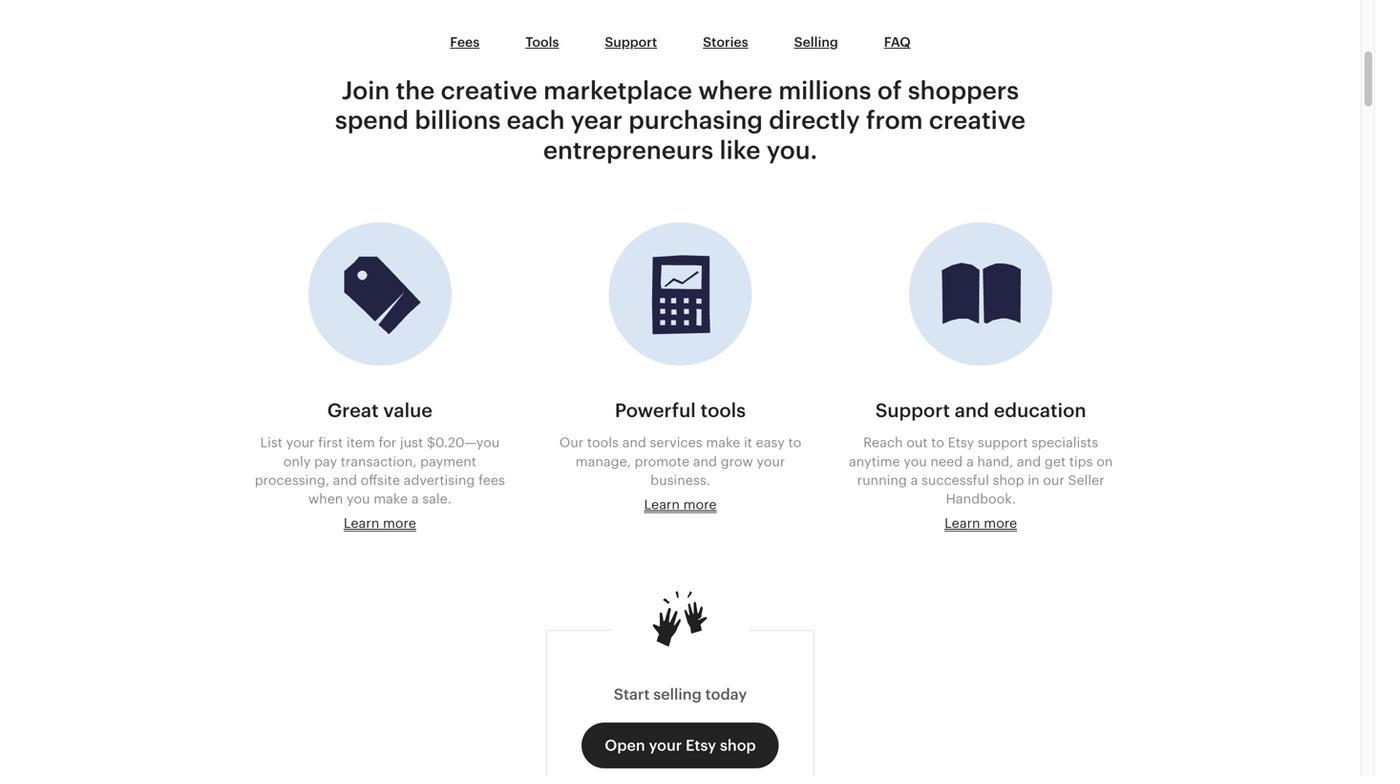 Task type: locate. For each thing, give the bounding box(es) containing it.
more inside list your first item for just $0.20—you only pay transaction, payment processing, and offsite advertising fees when you make a sale. learn more
[[383, 516, 416, 531]]

open
[[605, 737, 645, 755]]

0 horizontal spatial you
[[347, 491, 370, 507]]

and up 'support' at the bottom right of the page
[[955, 400, 989, 422]]

our tools and services make it easy to manage, promote and grow your business. learn more
[[559, 435, 802, 512]]

creative down the shoppers on the top right
[[929, 106, 1026, 134]]

learn inside reach out to etsy support specialists anytime you need a hand, and get tips on running a successful shop in our seller handbook. learn more
[[945, 516, 980, 531]]

0 horizontal spatial tools
[[587, 435, 619, 450]]

directly
[[769, 106, 860, 134]]

selling
[[794, 34, 838, 50]]

0 horizontal spatial more
[[383, 516, 416, 531]]

make down the offsite
[[374, 491, 408, 507]]

start selling today
[[614, 686, 747, 704]]

you down the offsite
[[347, 491, 370, 507]]

processing,
[[255, 473, 329, 488]]

services
[[650, 435, 703, 450]]

and up 'business.'
[[693, 454, 717, 469]]

tools inside our tools and services make it easy to manage, promote and grow your business. learn more
[[587, 435, 619, 450]]

learn down handbook.
[[945, 516, 980, 531]]

0 vertical spatial make
[[706, 435, 740, 450]]

1 horizontal spatial to
[[931, 435, 945, 450]]

value
[[383, 400, 433, 422]]

0 horizontal spatial support
[[605, 34, 657, 50]]

reach out to etsy support specialists anytime you need a hand, and get tips on running a successful shop in our seller handbook. learn more
[[849, 435, 1113, 531]]

1 vertical spatial support
[[876, 400, 950, 422]]

more inside reach out to etsy support specialists anytime you need a hand, and get tips on running a successful shop in our seller handbook. learn more
[[984, 516, 1017, 531]]

2 vertical spatial your
[[649, 737, 682, 755]]

0 horizontal spatial to
[[788, 435, 802, 450]]

0 horizontal spatial learn
[[344, 516, 379, 531]]

year
[[571, 106, 623, 134]]

a left sale.
[[411, 491, 419, 507]]

learn more link
[[644, 497, 717, 513], [344, 516, 416, 532], [945, 516, 1017, 532]]

2 horizontal spatial learn
[[945, 516, 980, 531]]

more down the offsite
[[383, 516, 416, 531]]

0 vertical spatial creative
[[441, 76, 538, 105]]

$0.20—you
[[427, 435, 500, 450]]

tools up manage,
[[587, 435, 619, 450]]

your up only
[[286, 435, 315, 450]]

0 horizontal spatial learn more link
[[344, 516, 416, 532]]

a right need
[[966, 454, 974, 469]]

of
[[878, 76, 902, 105]]

1 horizontal spatial etsy
[[948, 435, 974, 450]]

tools
[[701, 400, 746, 422], [587, 435, 619, 450]]

business.
[[651, 473, 710, 488]]

entrepreneurs
[[543, 136, 714, 164]]

seller
[[1068, 473, 1105, 488]]

easy
[[756, 435, 785, 450]]

and up in
[[1017, 454, 1041, 469]]

2 horizontal spatial more
[[984, 516, 1017, 531]]

and inside list your first item for just $0.20—you only pay transaction, payment processing, and offsite advertising fees when you make a sale. learn more
[[333, 473, 357, 488]]

to right easy
[[788, 435, 802, 450]]

0 horizontal spatial make
[[374, 491, 408, 507]]

to up need
[[931, 435, 945, 450]]

make up grow
[[706, 435, 740, 450]]

open your etsy shop
[[605, 737, 756, 755]]

1 vertical spatial shop
[[720, 737, 756, 755]]

1 horizontal spatial tools
[[701, 400, 746, 422]]

powerful tools
[[615, 400, 746, 422]]

and up when
[[333, 473, 357, 488]]

your
[[286, 435, 315, 450], [757, 454, 785, 469], [649, 737, 682, 755]]

on
[[1097, 454, 1113, 469]]

support
[[605, 34, 657, 50], [876, 400, 950, 422]]

your right the open
[[649, 737, 682, 755]]

0 vertical spatial your
[[286, 435, 315, 450]]

in
[[1028, 473, 1040, 488]]

great
[[327, 400, 379, 422]]

learn more link for value
[[344, 516, 416, 532]]

1 to from the left
[[788, 435, 802, 450]]

a right running
[[911, 473, 918, 488]]

stories link
[[680, 24, 771, 61]]

etsy
[[948, 435, 974, 450], [686, 737, 716, 755]]

out
[[907, 435, 928, 450]]

learn down the offsite
[[344, 516, 379, 531]]

pay
[[314, 454, 337, 469]]

for
[[379, 435, 397, 450]]

specialists
[[1032, 435, 1098, 450]]

0 vertical spatial tools
[[701, 400, 746, 422]]

and inside reach out to etsy support specialists anytime you need a hand, and get tips on running a successful shop in our seller handbook. learn more
[[1017, 454, 1041, 469]]

stories
[[703, 34, 748, 50]]

learn more link down the offsite
[[344, 516, 416, 532]]

more inside our tools and services make it easy to manage, promote and grow your business. learn more
[[683, 497, 717, 512]]

a
[[966, 454, 974, 469], [911, 473, 918, 488], [411, 491, 419, 507]]

to
[[788, 435, 802, 450], [931, 435, 945, 450]]

1 horizontal spatial learn more link
[[644, 497, 717, 513]]

like
[[720, 136, 761, 164]]

shop
[[993, 473, 1024, 488], [720, 737, 756, 755]]

list your first item for just $0.20—you only pay transaction, payment processing, and offsite advertising fees when you make a sale. learn more
[[255, 435, 505, 531]]

it
[[744, 435, 752, 450]]

0 vertical spatial etsy
[[948, 435, 974, 450]]

your inside our tools and services make it easy to manage, promote and grow your business. learn more
[[757, 454, 785, 469]]

creative
[[441, 76, 538, 105], [929, 106, 1026, 134]]

your inside list your first item for just $0.20—you only pay transaction, payment processing, and offsite advertising fees when you make a sale. learn more
[[286, 435, 315, 450]]

1 horizontal spatial your
[[649, 737, 682, 755]]

0 horizontal spatial etsy
[[686, 737, 716, 755]]

2 to from the left
[[931, 435, 945, 450]]

1 horizontal spatial make
[[706, 435, 740, 450]]

and
[[955, 400, 989, 422], [622, 435, 646, 450], [693, 454, 717, 469], [1017, 454, 1041, 469], [333, 473, 357, 488]]

great value
[[327, 400, 433, 422]]

0 horizontal spatial a
[[411, 491, 419, 507]]

reach
[[864, 435, 903, 450]]

running
[[857, 473, 907, 488]]

to inside our tools and services make it easy to manage, promote and grow your business. learn more
[[788, 435, 802, 450]]

1 vertical spatial etsy
[[686, 737, 716, 755]]

promote
[[635, 454, 690, 469]]

learn more link down handbook.
[[945, 516, 1017, 532]]

1 horizontal spatial learn
[[644, 497, 680, 512]]

0 horizontal spatial your
[[286, 435, 315, 450]]

1 horizontal spatial more
[[683, 497, 717, 512]]

your inside open your etsy shop link
[[649, 737, 682, 755]]

support up the out
[[876, 400, 950, 422]]

creative up billions
[[441, 76, 538, 105]]

shop down hand,
[[993, 473, 1024, 488]]

1 vertical spatial make
[[374, 491, 408, 507]]

only
[[283, 454, 311, 469]]

education
[[994, 400, 1087, 422]]

more down handbook.
[[984, 516, 1017, 531]]

tools for powerful
[[701, 400, 746, 422]]

the
[[396, 76, 435, 105]]

etsy down start selling today
[[686, 737, 716, 755]]

1 horizontal spatial shop
[[993, 473, 1024, 488]]

you
[[904, 454, 927, 469], [347, 491, 370, 507]]

you down the out
[[904, 454, 927, 469]]

billions
[[415, 106, 501, 134]]

2 vertical spatial a
[[411, 491, 419, 507]]

1 horizontal spatial support
[[876, 400, 950, 422]]

learn down 'business.'
[[644, 497, 680, 512]]

item
[[347, 435, 375, 450]]

make
[[706, 435, 740, 450], [374, 491, 408, 507]]

more down 'business.'
[[683, 497, 717, 512]]

tools
[[525, 34, 559, 50]]

1 vertical spatial your
[[757, 454, 785, 469]]

0 vertical spatial support
[[605, 34, 657, 50]]

support up marketplace
[[605, 34, 657, 50]]

etsy up need
[[948, 435, 974, 450]]

and up promote
[[622, 435, 646, 450]]

1 horizontal spatial you
[[904, 454, 927, 469]]

join the creative marketplace where millions of shoppers spend billions each year purchasing directly from creative entrepreneurs like you.
[[335, 76, 1026, 164]]

0 vertical spatial you
[[904, 454, 927, 469]]

1 vertical spatial you
[[347, 491, 370, 507]]

your for list your first item for just $0.20—you only pay transaction, payment processing, and offsite advertising fees when you make a sale. learn more
[[286, 435, 315, 450]]

you inside list your first item for just $0.20—you only pay transaction, payment processing, and offsite advertising fees when you make a sale. learn more
[[347, 491, 370, 507]]

1 horizontal spatial creative
[[929, 106, 1026, 134]]

2 horizontal spatial a
[[966, 454, 974, 469]]

2 horizontal spatial your
[[757, 454, 785, 469]]

today
[[705, 686, 747, 704]]

your down easy
[[757, 454, 785, 469]]

1 vertical spatial tools
[[587, 435, 619, 450]]

etsy inside open your etsy shop link
[[686, 737, 716, 755]]

1 vertical spatial a
[[911, 473, 918, 488]]

make inside our tools and services make it easy to manage, promote and grow your business. learn more
[[706, 435, 740, 450]]

shop down the today
[[720, 737, 756, 755]]

tools for our
[[587, 435, 619, 450]]

to inside reach out to etsy support specialists anytime you need a hand, and get tips on running a successful shop in our seller handbook. learn more
[[931, 435, 945, 450]]

0 horizontal spatial shop
[[720, 737, 756, 755]]

learn
[[644, 497, 680, 512], [344, 516, 379, 531], [945, 516, 980, 531]]

0 vertical spatial shop
[[993, 473, 1024, 488]]

2 horizontal spatial learn more link
[[945, 516, 1017, 532]]

shoppers
[[908, 76, 1019, 105]]

more
[[683, 497, 717, 512], [383, 516, 416, 531], [984, 516, 1017, 531]]

learn more link down 'business.'
[[644, 497, 717, 513]]

a inside list your first item for just $0.20—you only pay transaction, payment processing, and offsite advertising fees when you make a sale. learn more
[[411, 491, 419, 507]]

tools up it
[[701, 400, 746, 422]]



Task type: vqa. For each thing, say whether or not it's contained in the screenshot.
the middle your
yes



Task type: describe. For each thing, give the bounding box(es) containing it.
fees
[[479, 473, 505, 488]]

1 vertical spatial creative
[[929, 106, 1026, 134]]

need
[[931, 454, 963, 469]]

0 vertical spatial a
[[966, 454, 974, 469]]

get
[[1045, 454, 1066, 469]]

offsite
[[361, 473, 400, 488]]

you inside reach out to etsy support specialists anytime you need a hand, and get tips on running a successful shop in our seller handbook. learn more
[[904, 454, 927, 469]]

fees link
[[427, 24, 503, 61]]

from
[[866, 106, 923, 134]]

tools link
[[503, 24, 582, 61]]

selling
[[654, 686, 702, 704]]

shop inside reach out to etsy support specialists anytime you need a hand, and get tips on running a successful shop in our seller handbook. learn more
[[993, 473, 1024, 488]]

tips
[[1070, 454, 1093, 469]]

advertising
[[404, 473, 475, 488]]

open your etsy shop link
[[582, 723, 779, 769]]

learn inside our tools and services make it easy to manage, promote and grow your business. learn more
[[644, 497, 680, 512]]

first
[[318, 435, 343, 450]]

start
[[614, 686, 650, 704]]

1 horizontal spatial a
[[911, 473, 918, 488]]

you.
[[767, 136, 818, 164]]

selling link
[[771, 24, 861, 61]]

fees
[[450, 34, 480, 50]]

successful
[[922, 473, 989, 488]]

just
[[400, 435, 423, 450]]

support
[[978, 435, 1028, 450]]

our
[[559, 435, 584, 450]]

your for open your etsy shop
[[649, 737, 682, 755]]

hand,
[[977, 454, 1014, 469]]

support for support and education
[[876, 400, 950, 422]]

millions
[[779, 76, 872, 105]]

support link
[[582, 24, 680, 61]]

support for support
[[605, 34, 657, 50]]

learn more link for tools
[[644, 497, 717, 513]]

where
[[698, 76, 773, 105]]

when
[[308, 491, 343, 507]]

faq
[[884, 34, 911, 50]]

our
[[1043, 473, 1065, 488]]

0 horizontal spatial creative
[[441, 76, 538, 105]]

payment
[[420, 454, 476, 469]]

handbook.
[[946, 491, 1016, 507]]

support and education
[[876, 400, 1087, 422]]

marketplace
[[544, 76, 692, 105]]

grow
[[721, 454, 753, 469]]

sale.
[[422, 491, 452, 507]]

etsy inside reach out to etsy support specialists anytime you need a hand, and get tips on running a successful shop in our seller handbook. learn more
[[948, 435, 974, 450]]

spend
[[335, 106, 409, 134]]

learn more link for and
[[945, 516, 1017, 532]]

join
[[342, 76, 390, 105]]

manage,
[[576, 454, 631, 469]]

transaction,
[[341, 454, 417, 469]]

anytime
[[849, 454, 900, 469]]

each
[[507, 106, 565, 134]]

powerful
[[615, 400, 696, 422]]

purchasing
[[629, 106, 763, 134]]

make inside list your first item for just $0.20—you only pay transaction, payment processing, and offsite advertising fees when you make a sale. learn more
[[374, 491, 408, 507]]

list
[[260, 435, 283, 450]]

learn inside list your first item for just $0.20—you only pay transaction, payment processing, and offsite advertising fees when you make a sale. learn more
[[344, 516, 379, 531]]

faq link
[[861, 24, 934, 61]]



